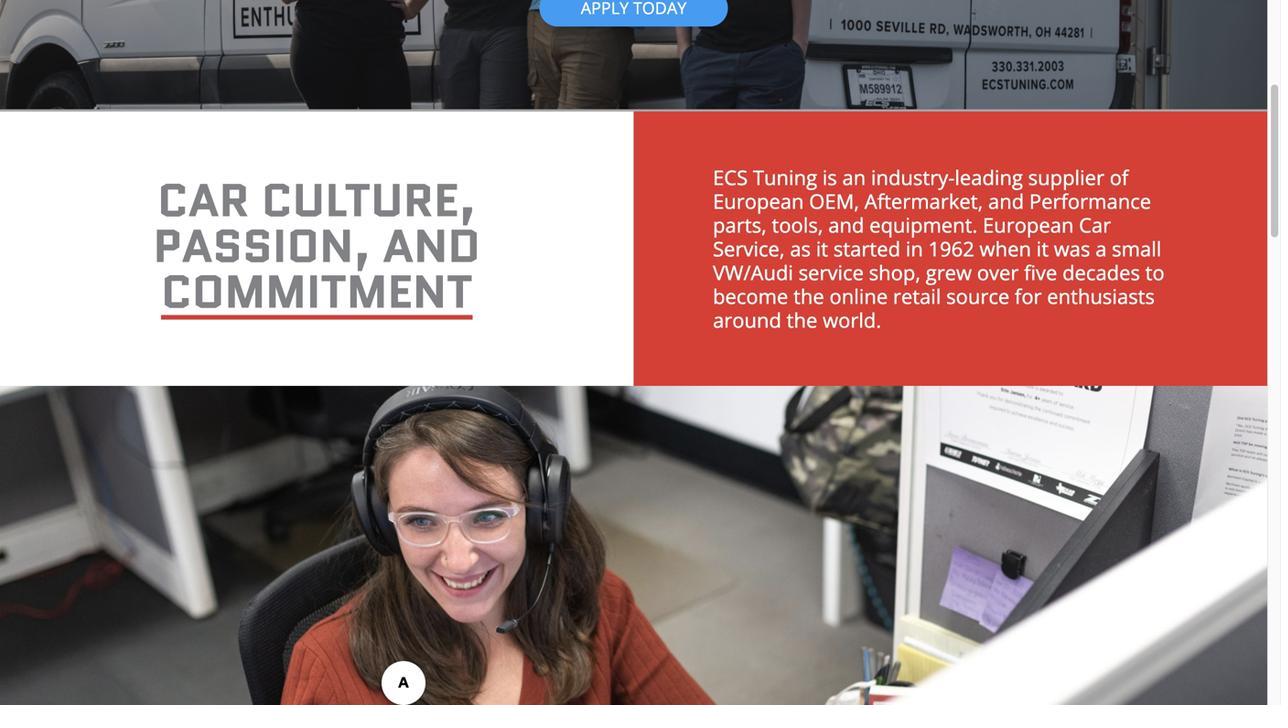 Task type: describe. For each thing, give the bounding box(es) containing it.
car
[[1079, 211, 1111, 239]]

an
[[842, 164, 866, 191]]

oem,
[[809, 188, 859, 215]]

performance
[[1030, 188, 1151, 215]]

industry-
[[871, 164, 955, 191]]

was
[[1054, 235, 1090, 263]]

vw/audi
[[713, 259, 793, 286]]

is
[[823, 164, 837, 191]]

service
[[799, 259, 864, 286]]

enthusiasts
[[1047, 283, 1155, 310]]

source
[[946, 283, 1010, 310]]

as
[[790, 235, 811, 263]]

small
[[1112, 235, 1162, 263]]

and inside car culture, passion, and
[[383, 214, 481, 279]]

passion,
[[153, 214, 371, 279]]

grew
[[926, 259, 972, 286]]



Task type: locate. For each thing, give the bounding box(es) containing it.
1 horizontal spatial it
[[1037, 235, 1049, 263]]

online
[[830, 283, 888, 310]]

it left was
[[1037, 235, 1049, 263]]

supplier
[[1028, 164, 1105, 191]]

started
[[834, 235, 901, 263]]

aftermarket,
[[865, 188, 983, 215]]

car
[[157, 168, 250, 233]]

a
[[1096, 235, 1107, 263]]

leading
[[955, 164, 1023, 191]]

ecs
[[713, 164, 748, 191]]

1 horizontal spatial and
[[828, 211, 864, 239]]

tools,
[[772, 211, 823, 239]]

equipment.
[[870, 211, 978, 239]]

1 horizontal spatial european
[[983, 211, 1074, 239]]

european up the five
[[983, 211, 1074, 239]]

in
[[906, 235, 923, 263]]

commitment
[[161, 259, 473, 325]]

of
[[1110, 164, 1129, 191]]

1962
[[928, 235, 975, 263]]

five
[[1024, 259, 1057, 286]]

car culture, passion, and
[[153, 168, 481, 279]]

shop,
[[869, 259, 921, 286]]

become
[[713, 283, 788, 310]]

the down as on the right of page
[[794, 283, 824, 310]]

2 horizontal spatial and
[[988, 188, 1024, 215]]

european
[[713, 188, 804, 215], [983, 211, 1074, 239]]

world.
[[823, 307, 881, 334]]

around
[[713, 307, 782, 334]]

0 horizontal spatial european
[[713, 188, 804, 215]]

0 horizontal spatial and
[[383, 214, 481, 279]]

parts,
[[713, 211, 767, 239]]

the left world.
[[787, 307, 818, 334]]

to
[[1146, 259, 1165, 286]]

ecs tuning is an industry-leading supplier of european oem,             aftermarket, and performance parts, tools, and equipment. european             car service, as it started in 1962 when it was a small vw/audi             service shop, grew over five decades to become the online retail             source for enthusiasts around the world.
[[713, 164, 1165, 334]]

it
[[816, 235, 828, 263], [1037, 235, 1049, 263]]

0 horizontal spatial it
[[816, 235, 828, 263]]

and
[[988, 188, 1024, 215], [828, 211, 864, 239], [383, 214, 481, 279]]

the
[[794, 283, 824, 310], [787, 307, 818, 334]]

for
[[1015, 283, 1042, 310]]

over
[[977, 259, 1019, 286]]

tuning
[[753, 164, 817, 191]]

decades
[[1063, 259, 1140, 286]]

culture,
[[261, 168, 476, 233]]

european up "service,"
[[713, 188, 804, 215]]

2 it from the left
[[1037, 235, 1049, 263]]

it right as on the right of page
[[816, 235, 828, 263]]

1 it from the left
[[816, 235, 828, 263]]

retail
[[893, 283, 941, 310]]

when
[[980, 235, 1031, 263]]

service,
[[713, 235, 785, 263]]



Task type: vqa. For each thing, say whether or not it's contained in the screenshot.
the retail
yes



